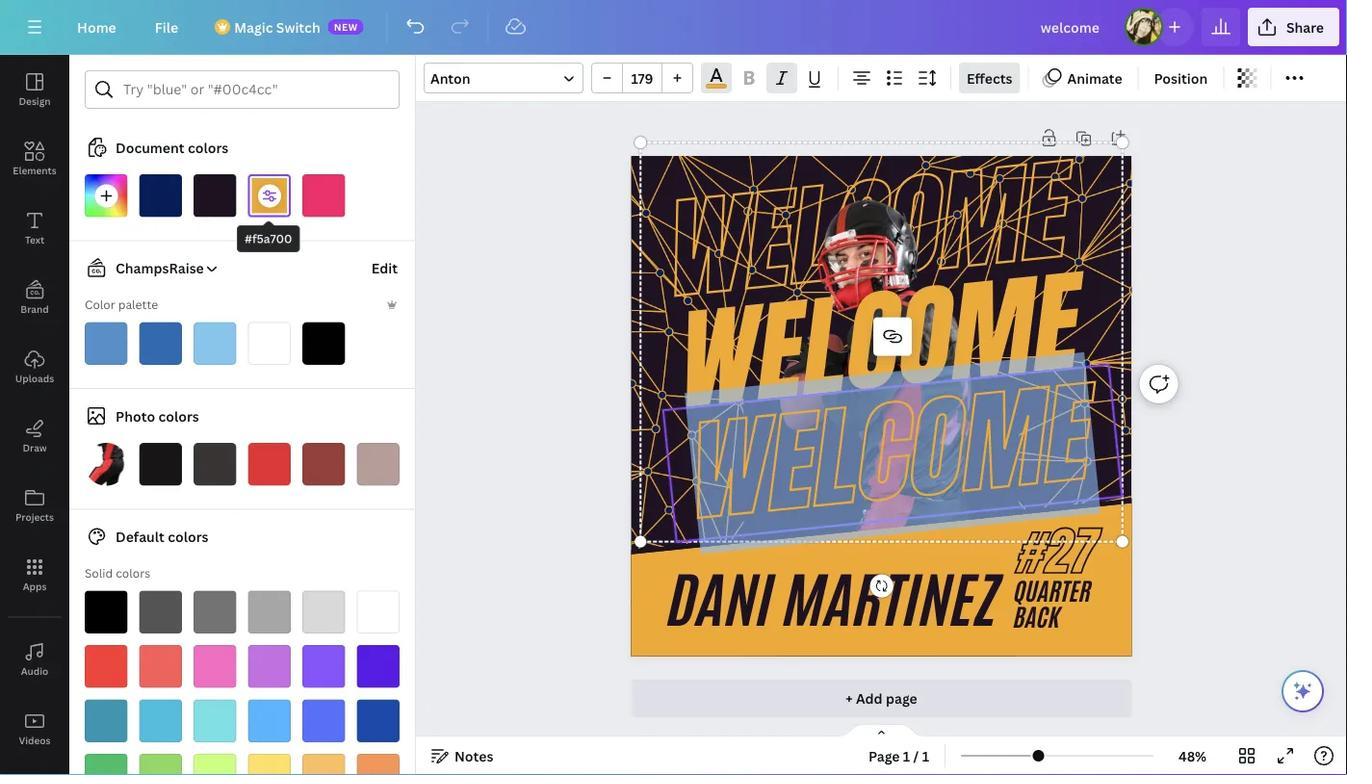 Task type: locate. For each thing, give the bounding box(es) containing it.
add
[[856, 690, 883, 708]]

0 vertical spatial #f5a700 image
[[706, 84, 727, 89]]

colors right solid
[[116, 565, 150, 581]]

turquoise blue #5ce1e6 image
[[194, 700, 236, 743]]

#f5a700 image up #f5a700
[[248, 174, 291, 217]]

palette
[[118, 297, 158, 313]]

48%
[[1179, 747, 1207, 765]]

share button
[[1248, 8, 1340, 46]]

green #00bf63 image
[[85, 754, 128, 775], [85, 754, 128, 775]]

videos button
[[0, 694, 69, 764]]

effects
[[967, 69, 1013, 87]]

#1f1122 image
[[194, 174, 236, 217]]

welcome text field
[[663, 352, 1124, 554]]

magic
[[234, 18, 273, 36]]

solid colors
[[85, 565, 150, 581]]

notes
[[455, 747, 494, 765]]

gray #737373 image
[[194, 591, 236, 634]]

coral red #ff5757 image
[[139, 645, 182, 688], [139, 645, 182, 688]]

#f5a700
[[245, 231, 292, 247]]

elements button
[[0, 124, 69, 194]]

grass green #7ed957 image
[[139, 754, 182, 775]]

grass green #7ed957 image
[[139, 754, 182, 775]]

add a new color image
[[85, 174, 128, 217], [85, 174, 128, 217]]

lime #c1ff72 image
[[194, 754, 236, 775]]

colors up #1f1122 icon
[[188, 138, 228, 157]]

apps
[[23, 580, 47, 593]]

1
[[903, 747, 910, 765], [922, 747, 929, 765]]

violet #5e17eb image
[[357, 645, 400, 688]]

uploads button
[[0, 332, 69, 402]]

0 horizontal spatial #f5a700 image
[[248, 174, 291, 217]]

#393535 image
[[194, 443, 236, 486], [194, 443, 236, 486]]

file button
[[139, 8, 194, 46]]

pink #ff66c4 image
[[194, 645, 236, 688], [194, 645, 236, 688]]

orange #ff914d image
[[357, 754, 400, 775]]

text button
[[0, 194, 69, 263]]

light gray #d9d9d9 image
[[302, 591, 345, 634], [302, 591, 345, 634]]

1 vertical spatial #f5a700 image
[[248, 174, 291, 217]]

gray #737373 image
[[194, 591, 236, 634]]

0 horizontal spatial #f5a700 image
[[248, 174, 291, 217]]

group
[[591, 63, 693, 93]]

projects button
[[0, 471, 69, 540]]

1 left / on the bottom right of the page
[[903, 747, 910, 765]]

#181616 image
[[139, 443, 182, 486], [139, 443, 182, 486]]

#f5a700 image up #f5a700
[[248, 174, 291, 217]]

welcome
[[662, 130, 1078, 332], [674, 241, 1090, 443], [685, 352, 1101, 554]]

aqua blue #0cc0df image
[[139, 700, 182, 743]]

#f5a700 image down main menu bar
[[706, 84, 727, 89]]

Try "blue" or "#00c4cc" search field
[[123, 71, 387, 108]]

back
[[1015, 600, 1061, 635]]

black #000000 image
[[85, 591, 128, 634], [85, 591, 128, 634]]

colors right default
[[168, 528, 209, 546]]

lime #c1ff72 image
[[194, 754, 236, 775]]

abstract lines background  geometric technology image
[[623, 87, 1141, 605]]

1 horizontal spatial 1
[[922, 747, 929, 765]]

#ffffff image
[[248, 322, 291, 365], [248, 322, 291, 365]]

uploads
[[15, 372, 54, 385]]

colors for document colors
[[188, 138, 228, 157]]

color palette
[[85, 297, 158, 313]]

+ add page
[[846, 690, 918, 708]]

1 horizontal spatial #f5a700 image
[[706, 84, 727, 89]]

dani martinez
[[669, 558, 1000, 644]]

anton
[[431, 69, 471, 87]]

#ed212f image
[[248, 443, 291, 486]]

page 1 / 1
[[869, 747, 929, 765]]

light blue #38b6ff image
[[248, 700, 291, 743]]

1 1 from the left
[[903, 747, 910, 765]]

champsraise button
[[77, 257, 219, 280]]

brand
[[20, 302, 49, 315]]

animate
[[1068, 69, 1123, 87]]

anton button
[[424, 63, 584, 93]]

white #ffffff image
[[357, 591, 400, 634], [357, 591, 400, 634]]

#4890cd image
[[85, 322, 128, 365]]

Design title text field
[[1026, 8, 1117, 46]]

dark gray #545454 image
[[139, 591, 182, 634], [139, 591, 182, 634]]

royal blue #5271ff image
[[302, 700, 345, 743], [302, 700, 345, 743]]

design button
[[0, 55, 69, 124]]

cobalt blue #004aad image
[[357, 700, 400, 743]]

#4890cd image
[[85, 322, 128, 365]]

document colors
[[116, 138, 228, 157]]

apps button
[[0, 540, 69, 610]]

#fd0069 image
[[302, 174, 345, 217], [302, 174, 345, 217]]

home
[[77, 18, 116, 36]]

1 right / on the bottom right of the page
[[922, 747, 929, 765]]

yellow #ffde59 image
[[248, 754, 291, 775]]

#f5a700 image down main menu bar
[[706, 84, 727, 89]]

#011d5b image
[[139, 174, 182, 217], [139, 174, 182, 217]]

#166bb5 image
[[139, 322, 182, 365], [139, 322, 182, 365]]

colors right the photo
[[158, 407, 199, 425]]

0 horizontal spatial 1
[[903, 747, 910, 765]]

magenta #cb6ce6 image
[[248, 645, 291, 688], [248, 645, 291, 688]]

2 1 from the left
[[922, 747, 929, 765]]

dani
[[669, 558, 775, 644]]

/
[[914, 747, 919, 765]]

#ed212f image
[[248, 443, 291, 486]]

48% button
[[1162, 741, 1224, 771]]

bright red #ff3131 image
[[85, 645, 128, 688], [85, 645, 128, 688]]

0 vertical spatial #f5a700 image
[[706, 84, 727, 89]]

#f5a700 image
[[706, 84, 727, 89], [248, 174, 291, 217]]

#f5a700 image
[[706, 84, 727, 89], [248, 174, 291, 217]]

effects button
[[959, 63, 1020, 93]]

brand button
[[0, 263, 69, 332]]

share
[[1287, 18, 1324, 36]]

gray #a6a6a6 image
[[248, 591, 291, 634], [248, 591, 291, 634]]

colors
[[188, 138, 228, 157], [158, 407, 199, 425], [168, 528, 209, 546], [116, 565, 150, 581]]



Task type: describe. For each thing, give the bounding box(es) containing it.
dark turquoise #0097b2 image
[[85, 700, 128, 743]]

draw button
[[0, 402, 69, 471]]

cobalt blue #004aad image
[[357, 700, 400, 743]]

yellow #ffde59 image
[[248, 754, 291, 775]]

#ba9c98 image
[[357, 443, 400, 486]]

colors for photo colors
[[158, 407, 199, 425]]

home link
[[62, 8, 132, 46]]

1 horizontal spatial #f5a700 image
[[706, 84, 727, 89]]

#75c6ef image
[[194, 322, 236, 365]]

color
[[85, 297, 115, 313]]

page
[[869, 747, 900, 765]]

quarter
[[1015, 574, 1092, 609]]

1 vertical spatial #f5a700 image
[[248, 174, 291, 217]]

photo colors
[[116, 407, 199, 425]]

#9d3a39 image
[[302, 443, 345, 486]]

#9d3a39 image
[[302, 443, 345, 486]]

colors for solid colors
[[116, 565, 150, 581]]

orange #ff914d image
[[357, 754, 400, 775]]

photo
[[116, 407, 155, 425]]

martinez
[[785, 558, 1000, 644]]

default colors
[[116, 528, 209, 546]]

notes button
[[424, 741, 501, 771]]

document
[[116, 138, 184, 157]]

audio
[[21, 665, 48, 678]]

edit button
[[369, 249, 400, 287]]

position
[[1154, 69, 1208, 87]]

#1f1122 image
[[194, 174, 236, 217]]

audio button
[[0, 625, 69, 694]]

position button
[[1147, 63, 1216, 93]]

solid
[[85, 565, 113, 581]]

main menu bar
[[0, 0, 1347, 55]]

animate button
[[1037, 63, 1130, 93]]

#ba9c98 image
[[357, 443, 400, 486]]

projects
[[15, 510, 54, 523]]

turquoise blue #5ce1e6 image
[[194, 700, 236, 743]]

peach #ffbd59 image
[[302, 754, 345, 775]]

+
[[846, 690, 853, 708]]

– – number field
[[629, 69, 656, 87]]

magic switch
[[234, 18, 320, 36]]

switch
[[276, 18, 320, 36]]

videos
[[19, 734, 51, 747]]

page
[[886, 690, 918, 708]]

#75c6ef image
[[194, 322, 236, 365]]

side panel tab list
[[0, 55, 69, 764]]

edit
[[371, 259, 398, 277]]

text
[[25, 233, 44, 246]]

#010101 image
[[302, 322, 345, 365]]

canva assistant image
[[1292, 680, 1315, 703]]

#010101 image
[[302, 322, 345, 365]]

violet #5e17eb image
[[357, 645, 400, 688]]

+ add page button
[[632, 680, 1132, 718]]

draw
[[23, 441, 47, 454]]

file
[[155, 18, 178, 36]]

light blue #38b6ff image
[[248, 700, 291, 743]]

elements
[[13, 164, 57, 177]]

default
[[116, 528, 165, 546]]

purple #8c52ff image
[[302, 645, 345, 688]]

colors for default colors
[[168, 528, 209, 546]]

champsraise
[[116, 259, 204, 277]]

quarter back
[[1015, 574, 1092, 635]]

aqua blue #0cc0df image
[[139, 700, 182, 743]]

peach #ffbd59 image
[[302, 754, 345, 775]]

design
[[19, 94, 51, 107]]

purple #8c52ff image
[[302, 645, 345, 688]]

show pages image
[[836, 723, 928, 739]]

#27
[[1019, 514, 1099, 591]]

dark turquoise #0097b2 image
[[85, 700, 128, 743]]

new
[[334, 20, 358, 33]]



Task type: vqa. For each thing, say whether or not it's contained in the screenshot.
second 1 from the left
yes



